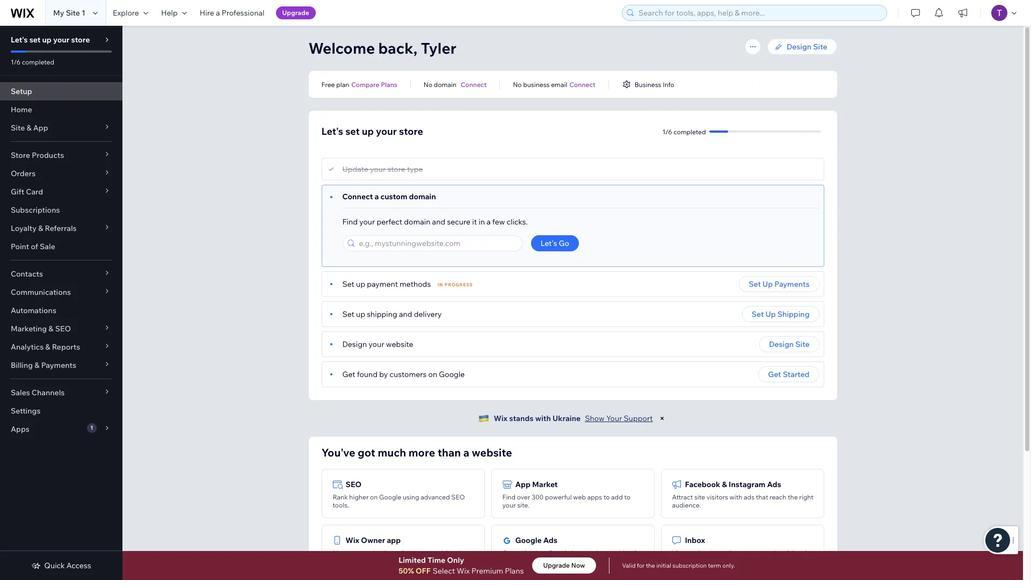 Task type: describe. For each thing, give the bounding box(es) containing it.
customers
[[390, 370, 427, 379]]

seo inside dropdown button
[[55, 324, 71, 334]]

site & app
[[11, 123, 48, 133]]

it
[[473, 217, 477, 227]]

and left delivery
[[399, 310, 413, 319]]

the inside attract site visitors with ads that reach the right audience.
[[788, 493, 798, 501]]

upgrade now button
[[533, 558, 596, 574]]

and left the activity
[[766, 549, 777, 557]]

for inside the get noticed on google by people searching for what your business offers.
[[634, 549, 643, 557]]

connect link for no business email connect
[[570, 80, 596, 89]]

select
[[433, 566, 455, 576]]

methods
[[400, 279, 431, 289]]

secure
[[447, 217, 471, 227]]

marketing
[[11, 324, 47, 334]]

visitors inside manage your business from your mobile, chat with visitors & more.
[[347, 557, 369, 565]]

payment
[[367, 279, 398, 289]]

up for payments
[[763, 279, 773, 289]]

site.
[[518, 501, 530, 509]]

0 horizontal spatial connect
[[343, 192, 373, 202]]

and left secure
[[432, 217, 446, 227]]

up left payment at top
[[356, 279, 365, 289]]

help button
[[155, 0, 193, 26]]

your left perfect
[[360, 217, 375, 227]]

upgrade for upgrade now
[[544, 562, 570, 570]]

site & app button
[[0, 119, 123, 137]]

1 vertical spatial store
[[399, 125, 423, 138]]

1 horizontal spatial 1/6 completed
[[663, 128, 706, 136]]

view
[[673, 549, 687, 557]]

1 vertical spatial 1/6
[[663, 128, 673, 136]]

sales channels
[[11, 388, 65, 398]]

clicks.
[[507, 217, 528, 227]]

app
[[387, 536, 401, 545]]

0 horizontal spatial ads
[[544, 536, 558, 545]]

your up update your store type
[[376, 125, 397, 138]]

let's go button
[[531, 235, 579, 252]]

billing
[[11, 361, 33, 370]]

up left shipping
[[356, 310, 365, 319]]

a left 'custom'
[[375, 192, 379, 202]]

no for no business email
[[513, 80, 522, 88]]

connect a custom domain
[[343, 192, 436, 202]]

1 vertical spatial app
[[516, 480, 531, 490]]

manage your business from your mobile, chat with visitors & more.
[[333, 549, 469, 565]]

e.g., mystunningwebsite.com field
[[356, 236, 519, 251]]

upgrade now
[[544, 562, 586, 570]]

shipping
[[367, 310, 398, 319]]

limited
[[399, 556, 426, 565]]

rank
[[333, 493, 348, 501]]

update your store type
[[343, 164, 423, 174]]

google up noticed on the bottom
[[516, 536, 542, 545]]

wix inside "limited time only 50% off select wix premium plans"
[[457, 566, 470, 576]]

web
[[574, 493, 586, 501]]

design inside design site button
[[770, 340, 794, 349]]

0 vertical spatial with
[[536, 414, 551, 423]]

on for google ads
[[539, 549, 547, 557]]

manage
[[333, 549, 357, 557]]

your inside find over 300 powerful web apps to add to your site.
[[503, 501, 516, 509]]

1 vertical spatial set
[[346, 125, 360, 138]]

store products
[[11, 150, 64, 160]]

communications button
[[0, 283, 123, 301]]

Search for tools, apps, help & more... field
[[636, 5, 884, 20]]

up for shipping
[[766, 310, 776, 319]]

business inside manage your business from your mobile, chat with visitors & more.
[[374, 549, 400, 557]]

compare
[[352, 80, 380, 88]]

0 horizontal spatial the
[[646, 562, 656, 570]]

completed inside sidebar element
[[22, 58, 54, 66]]

let's inside sidebar element
[[11, 35, 28, 45]]

more. inside manage your business from your mobile, chat with visitors & more.
[[376, 557, 393, 565]]

0 vertical spatial website
[[386, 340, 414, 349]]

custom
[[381, 192, 408, 202]]

premium
[[472, 566, 504, 576]]

using
[[403, 493, 419, 501]]

professional
[[222, 8, 265, 18]]

your down "owner"
[[359, 549, 372, 557]]

point of sale link
[[0, 238, 123, 256]]

advanced
[[421, 493, 450, 501]]

domain for perfect
[[404, 217, 431, 227]]

design site inside design site link
[[787, 42, 828, 52]]

limited time only 50% off select wix premium plans
[[399, 556, 524, 576]]

by inside the get noticed on google by people searching for what your business offers.
[[572, 549, 580, 557]]

help
[[161, 8, 178, 18]]

delivery
[[414, 310, 442, 319]]

your inside sidebar element
[[53, 35, 69, 45]]

get started
[[769, 370, 810, 379]]

support
[[624, 414, 653, 423]]

design up found
[[343, 340, 367, 349]]

1 inside sidebar element
[[90, 425, 93, 432]]

term
[[709, 562, 722, 570]]

design inside design site link
[[787, 42, 812, 52]]

sale
[[40, 242, 55, 252]]

set up payments
[[749, 279, 810, 289]]

ads
[[744, 493, 755, 501]]

& for marketing
[[49, 324, 53, 334]]

business
[[635, 80, 662, 88]]

email
[[551, 80, 568, 88]]

store
[[11, 150, 30, 160]]

point of sale
[[11, 242, 55, 252]]

let's go
[[541, 239, 570, 248]]

seo inside rank higher on google using advanced seo tools.
[[452, 493, 465, 501]]

ukraine
[[553, 414, 581, 423]]

than
[[438, 446, 461, 459]]

your down shipping
[[369, 340, 385, 349]]

show your support button
[[585, 414, 653, 423]]

set up shipping and delivery
[[343, 310, 442, 319]]

powerful
[[545, 493, 572, 501]]

stands
[[510, 414, 534, 423]]

a right than
[[464, 446, 470, 459]]

& inside manage your business from your mobile, chat with visitors & more.
[[370, 557, 374, 565]]

progress
[[445, 282, 473, 288]]

owner
[[361, 536, 385, 545]]

marketing & seo
[[11, 324, 71, 334]]

your inside the get noticed on google by people searching for what your business offers.
[[519, 557, 532, 565]]

automations link
[[0, 301, 123, 320]]

get started button
[[759, 367, 820, 383]]

card
[[26, 187, 43, 197]]

loyalty
[[11, 224, 37, 233]]

apps
[[588, 493, 603, 501]]

& for site
[[27, 123, 31, 133]]

contacts
[[11, 269, 43, 279]]

set up shipping
[[752, 310, 810, 319]]

quick access
[[44, 561, 91, 571]]

2 horizontal spatial connect
[[570, 80, 596, 88]]

0 vertical spatial plans
[[381, 80, 398, 88]]

site inside dropdown button
[[11, 123, 25, 133]]

hire
[[200, 8, 214, 18]]

set up payments button
[[740, 276, 820, 292]]

noticed
[[515, 549, 538, 557]]

visitors inside attract site visitors with ads that reach the right audience.
[[707, 493, 729, 501]]

site
[[695, 493, 706, 501]]

wix for wix owner app
[[346, 536, 360, 545]]

with inside manage your business from your mobile, chat with visitors & more.
[[333, 557, 346, 565]]

business info
[[635, 80, 675, 88]]

get for get started
[[769, 370, 782, 379]]

subscriptions
[[11, 205, 60, 215]]

set for set up payment methods
[[343, 279, 355, 289]]

google right customers
[[439, 370, 465, 379]]

now
[[572, 562, 586, 570]]

domain for custom
[[409, 192, 436, 202]]

view and reply to all messages and activity via email, chat & more.
[[673, 549, 810, 565]]

set inside sidebar element
[[29, 35, 40, 45]]

setup link
[[0, 82, 123, 100]]

1 vertical spatial completed
[[674, 128, 706, 136]]

to inside view and reply to all messages and activity via email, chat & more.
[[718, 549, 724, 557]]

find for find your perfect domain and secure it in a few clicks.
[[343, 217, 358, 227]]

via
[[802, 549, 810, 557]]

wix owner app
[[346, 536, 401, 545]]

1 horizontal spatial let's set up your store
[[322, 125, 423, 138]]

payments for billing & payments
[[41, 361, 76, 370]]

set up payment methods
[[343, 279, 431, 289]]

connect link for no domain connect
[[461, 80, 487, 89]]

type
[[407, 164, 423, 174]]

facebook & instagram ads
[[685, 480, 782, 490]]

0 vertical spatial domain
[[434, 80, 457, 88]]

reply
[[702, 549, 717, 557]]



Task type: vqa. For each thing, say whether or not it's contained in the screenshot.
Update
yes



Task type: locate. For each thing, give the bounding box(es) containing it.
0 horizontal spatial app
[[33, 123, 48, 133]]

& for loyalty
[[38, 224, 43, 233]]

wix for wix stands with ukraine show your support
[[494, 414, 508, 423]]

only.
[[723, 562, 736, 570]]

much
[[378, 446, 406, 459]]

0 vertical spatial app
[[33, 123, 48, 133]]

got
[[358, 446, 376, 459]]

no domain connect
[[424, 80, 487, 88]]

chat right mobile,
[[456, 549, 469, 557]]

0 horizontal spatial visitors
[[347, 557, 369, 565]]

with inside attract site visitors with ads that reach the right audience.
[[730, 493, 743, 501]]

0 horizontal spatial 1
[[82, 8, 85, 18]]

store
[[71, 35, 90, 45], [399, 125, 423, 138], [388, 164, 406, 174]]

set for set up payments
[[749, 279, 761, 289]]

to
[[604, 493, 610, 501], [625, 493, 631, 501], [718, 549, 724, 557]]

my
[[53, 8, 64, 18]]

& inside view and reply to all messages and activity via email, chat & more.
[[706, 557, 711, 565]]

1 horizontal spatial chat
[[692, 557, 705, 565]]

for up "valid"
[[634, 549, 643, 557]]

quick
[[44, 561, 65, 571]]

1 horizontal spatial upgrade
[[544, 562, 570, 570]]

payments down analytics & reports popup button
[[41, 361, 76, 370]]

1 horizontal spatial app
[[516, 480, 531, 490]]

back,
[[379, 39, 418, 58]]

subscription
[[673, 562, 707, 570]]

to right add
[[625, 493, 631, 501]]

0 horizontal spatial with
[[333, 557, 346, 565]]

design site inside design site button
[[770, 340, 810, 349]]

products
[[32, 150, 64, 160]]

only
[[447, 556, 465, 565]]

your right update
[[370, 164, 386, 174]]

1 horizontal spatial find
[[503, 493, 516, 501]]

more
[[409, 446, 436, 459]]

app
[[33, 123, 48, 133], [516, 480, 531, 490]]

explore
[[113, 8, 139, 18]]

get inside get started button
[[769, 370, 782, 379]]

2 horizontal spatial on
[[539, 549, 547, 557]]

up up setup link
[[42, 35, 52, 45]]

google up upgrade now
[[549, 549, 571, 557]]

1 vertical spatial upgrade
[[544, 562, 570, 570]]

find left over
[[503, 493, 516, 501]]

sidebar element
[[0, 26, 123, 580]]

1 no from the left
[[424, 80, 433, 88]]

1 vertical spatial wix
[[346, 536, 360, 545]]

& down home
[[27, 123, 31, 133]]

1 vertical spatial with
[[730, 493, 743, 501]]

0 vertical spatial on
[[429, 370, 438, 379]]

store left type
[[388, 164, 406, 174]]

domain right perfect
[[404, 217, 431, 227]]

billing & payments button
[[0, 356, 123, 375]]

get noticed on google by people searching for what your business offers.
[[503, 549, 643, 565]]

sales channels button
[[0, 384, 123, 402]]

0 horizontal spatial on
[[370, 493, 378, 501]]

mobile,
[[432, 549, 454, 557]]

analytics & reports
[[11, 342, 80, 352]]

completed up setup
[[22, 58, 54, 66]]

the left initial
[[646, 562, 656, 570]]

1 vertical spatial 1
[[90, 425, 93, 432]]

business info button
[[622, 80, 675, 89]]

1/6 up setup
[[11, 58, 20, 66]]

& inside popup button
[[45, 342, 50, 352]]

0 horizontal spatial no
[[424, 80, 433, 88]]

plans down what
[[505, 566, 524, 576]]

0 horizontal spatial find
[[343, 217, 358, 227]]

1 down settings link
[[90, 425, 93, 432]]

perfect
[[377, 217, 403, 227]]

1 right 'my'
[[82, 8, 85, 18]]

find left perfect
[[343, 217, 358, 227]]

by right found
[[380, 370, 388, 379]]

1 horizontal spatial get
[[503, 549, 514, 557]]

0 horizontal spatial let's set up your store
[[11, 35, 90, 45]]

1/6
[[11, 58, 20, 66], [663, 128, 673, 136]]

get left found
[[343, 370, 356, 379]]

1 horizontal spatial more.
[[712, 557, 729, 565]]

chat right the email,
[[692, 557, 705, 565]]

& right billing
[[35, 361, 39, 370]]

on
[[429, 370, 438, 379], [370, 493, 378, 501], [539, 549, 547, 557]]

set up update
[[346, 125, 360, 138]]

1/6 down info
[[663, 128, 673, 136]]

no for no domain
[[424, 80, 433, 88]]

0 vertical spatial payments
[[775, 279, 810, 289]]

2 horizontal spatial with
[[730, 493, 743, 501]]

found
[[357, 370, 378, 379]]

get left started
[[769, 370, 782, 379]]

right
[[800, 493, 814, 501]]

2 horizontal spatial wix
[[494, 414, 508, 423]]

app down home link
[[33, 123, 48, 133]]

2 horizontal spatial let's
[[541, 239, 558, 248]]

your
[[53, 35, 69, 45], [376, 125, 397, 138], [370, 164, 386, 174], [360, 217, 375, 227], [369, 340, 385, 349], [503, 501, 516, 509], [359, 549, 372, 557], [417, 549, 431, 557], [519, 557, 532, 565]]

2 vertical spatial domain
[[404, 217, 431, 227]]

searching
[[603, 549, 633, 557]]

1 vertical spatial plans
[[505, 566, 524, 576]]

google left 'using'
[[379, 493, 402, 501]]

& right 'facebook'
[[723, 480, 728, 490]]

store products button
[[0, 146, 123, 164]]

0 vertical spatial visitors
[[707, 493, 729, 501]]

0 vertical spatial let's set up your store
[[11, 35, 90, 45]]

upgrade right professional
[[282, 9, 309, 17]]

0 vertical spatial find
[[343, 217, 358, 227]]

subscriptions link
[[0, 201, 123, 219]]

1 horizontal spatial to
[[625, 493, 631, 501]]

ads up the get noticed on google by people searching for what your business offers. at the bottom of the page
[[544, 536, 558, 545]]

2 vertical spatial let's
[[541, 239, 558, 248]]

1 horizontal spatial wix
[[457, 566, 470, 576]]

wix left stands
[[494, 414, 508, 423]]

messages
[[734, 549, 764, 557]]

chat inside view and reply to all messages and activity via email, chat & more.
[[692, 557, 705, 565]]

1 horizontal spatial visitors
[[707, 493, 729, 501]]

1/6 completed inside sidebar element
[[11, 58, 54, 66]]

2 connect link from the left
[[570, 80, 596, 89]]

1 vertical spatial 1/6 completed
[[663, 128, 706, 136]]

on inside rank higher on google using advanced seo tools.
[[370, 493, 378, 501]]

payments up shipping
[[775, 279, 810, 289]]

1 vertical spatial seo
[[346, 480, 362, 490]]

1 vertical spatial website
[[472, 446, 513, 459]]

0 horizontal spatial to
[[604, 493, 610, 501]]

let's set up your store inside sidebar element
[[11, 35, 90, 45]]

setup
[[11, 87, 32, 96]]

design down search for tools, apps, help & more... "field"
[[787, 42, 812, 52]]

2 horizontal spatial seo
[[452, 493, 465, 501]]

on for seo
[[370, 493, 378, 501]]

1/6 inside sidebar element
[[11, 58, 20, 66]]

0 horizontal spatial 1/6 completed
[[11, 58, 54, 66]]

app inside the site & app dropdown button
[[33, 123, 48, 133]]

1 vertical spatial find
[[503, 493, 516, 501]]

2 vertical spatial store
[[388, 164, 406, 174]]

domain up 'find your perfect domain and secure it in a few clicks.'
[[409, 192, 436, 202]]

upgrade left now
[[544, 562, 570, 570]]

payments inside dropdown button
[[41, 361, 76, 370]]

wix
[[494, 414, 508, 423], [346, 536, 360, 545], [457, 566, 470, 576]]

0 vertical spatial 1
[[82, 8, 85, 18]]

1/6 completed up setup
[[11, 58, 54, 66]]

& right loyalty on the top
[[38, 224, 43, 233]]

1 horizontal spatial seo
[[346, 480, 362, 490]]

settings
[[11, 406, 41, 416]]

your down 'my'
[[53, 35, 69, 45]]

no left email
[[513, 80, 522, 88]]

on right customers
[[429, 370, 438, 379]]

few
[[493, 217, 505, 227]]

free
[[322, 80, 335, 88]]

what
[[503, 557, 517, 565]]

0 horizontal spatial connect link
[[461, 80, 487, 89]]

visitors down "owner"
[[347, 557, 369, 565]]

1 horizontal spatial the
[[788, 493, 798, 501]]

people
[[581, 549, 602, 557]]

website right than
[[472, 446, 513, 459]]

access
[[67, 561, 91, 571]]

upgrade for upgrade
[[282, 9, 309, 17]]

a right hire
[[216, 8, 220, 18]]

1 vertical spatial ads
[[544, 536, 558, 545]]

up up update
[[362, 125, 374, 138]]

apps
[[11, 425, 29, 434]]

1 horizontal spatial payments
[[775, 279, 810, 289]]

get left noticed on the bottom
[[503, 549, 514, 557]]

find inside find over 300 powerful web apps to add to your site.
[[503, 493, 516, 501]]

on inside the get noticed on google by people searching for what your business offers.
[[539, 549, 547, 557]]

you've
[[322, 446, 356, 459]]

0 vertical spatial by
[[380, 370, 388, 379]]

set inside button
[[752, 310, 764, 319]]

0 horizontal spatial upgrade
[[282, 9, 309, 17]]

from
[[402, 549, 416, 557]]

google inside rank higher on google using advanced seo tools.
[[379, 493, 402, 501]]

compare plans link
[[352, 80, 398, 89]]

1 horizontal spatial 1/6
[[663, 128, 673, 136]]

get found by customers on google
[[343, 370, 465, 379]]

reach
[[770, 493, 787, 501]]

no
[[424, 80, 433, 88], [513, 80, 522, 88]]

get inside the get noticed on google by people searching for what your business offers.
[[503, 549, 514, 557]]

& left reports
[[45, 342, 50, 352]]

up left shipping
[[766, 310, 776, 319]]

quick access button
[[31, 561, 91, 571]]

and down inbox on the bottom
[[689, 549, 700, 557]]

attract site visitors with ads that reach the right audience.
[[673, 493, 814, 509]]

0 vertical spatial for
[[634, 549, 643, 557]]

off
[[416, 566, 431, 576]]

set up setup
[[29, 35, 40, 45]]

audience.
[[673, 501, 701, 509]]

1 vertical spatial let's
[[322, 125, 343, 138]]

up inside sidebar element
[[42, 35, 52, 45]]

website up 'get found by customers on google'
[[386, 340, 414, 349]]

0 vertical spatial 1/6 completed
[[11, 58, 54, 66]]

add
[[612, 493, 623, 501]]

chat inside manage your business from your mobile, chat with visitors & more.
[[456, 549, 469, 557]]

connect
[[461, 80, 487, 88], [570, 80, 596, 88], [343, 192, 373, 202]]

1 connect link from the left
[[461, 80, 487, 89]]

payments
[[775, 279, 810, 289], [41, 361, 76, 370]]

on down the google ads
[[539, 549, 547, 557]]

gift
[[11, 187, 24, 197]]

get for get noticed on google by people searching for what your business offers.
[[503, 549, 514, 557]]

seo right advanced
[[452, 493, 465, 501]]

domain
[[434, 80, 457, 88], [409, 192, 436, 202], [404, 217, 431, 227]]

1 more. from the left
[[376, 557, 393, 565]]

more. inside view and reply to all messages and activity via email, chat & more.
[[712, 557, 729, 565]]

0 vertical spatial 1/6
[[11, 58, 20, 66]]

business down the google ads
[[534, 557, 560, 565]]

business inside the get noticed on google by people searching for what your business offers.
[[534, 557, 560, 565]]

to left add
[[604, 493, 610, 501]]

1 vertical spatial for
[[637, 562, 645, 570]]

find for find over 300 powerful web apps to add to your site.
[[503, 493, 516, 501]]

completed down info
[[674, 128, 706, 136]]

seo
[[55, 324, 71, 334], [346, 480, 362, 490], [452, 493, 465, 501]]

get
[[343, 370, 356, 379], [769, 370, 782, 379], [503, 549, 514, 557]]

set up shipping button
[[743, 306, 820, 322]]

let's up setup
[[11, 35, 28, 45]]

0 horizontal spatial wix
[[346, 536, 360, 545]]

0 vertical spatial let's
[[11, 35, 28, 45]]

up inside button
[[766, 310, 776, 319]]

& for analytics
[[45, 342, 50, 352]]

1 horizontal spatial let's
[[322, 125, 343, 138]]

0 vertical spatial ads
[[768, 480, 782, 490]]

1 horizontal spatial plans
[[505, 566, 524, 576]]

let's left go
[[541, 239, 558, 248]]

1 horizontal spatial 1
[[90, 425, 93, 432]]

loyalty & referrals
[[11, 224, 77, 233]]

& up analytics & reports
[[49, 324, 53, 334]]

market
[[533, 480, 558, 490]]

google ads
[[516, 536, 558, 545]]

1 horizontal spatial ads
[[768, 480, 782, 490]]

payments inside "button"
[[775, 279, 810, 289]]

1/6 completed down info
[[663, 128, 706, 136]]

& inside "dropdown button"
[[38, 224, 43, 233]]

1 vertical spatial the
[[646, 562, 656, 570]]

you've got much more than a website
[[322, 446, 513, 459]]

all
[[726, 549, 732, 557]]

google inside the get noticed on google by people searching for what your business offers.
[[549, 549, 571, 557]]

up inside "button"
[[763, 279, 773, 289]]

store down "my site 1"
[[71, 35, 90, 45]]

offers.
[[562, 557, 581, 565]]

& for facebook
[[723, 480, 728, 490]]

set inside "button"
[[749, 279, 761, 289]]

0 vertical spatial up
[[763, 279, 773, 289]]

no down tyler
[[424, 80, 433, 88]]

seo up higher
[[346, 480, 362, 490]]

& left only.
[[706, 557, 711, 565]]

store inside sidebar element
[[71, 35, 90, 45]]

info
[[663, 80, 675, 88]]

0 vertical spatial seo
[[55, 324, 71, 334]]

1 horizontal spatial completed
[[674, 128, 706, 136]]

2 vertical spatial wix
[[457, 566, 470, 576]]

communications
[[11, 288, 71, 297]]

0 horizontal spatial website
[[386, 340, 414, 349]]

to left all
[[718, 549, 724, 557]]

plans inside "limited time only 50% off select wix premium plans"
[[505, 566, 524, 576]]

0 horizontal spatial let's
[[11, 35, 28, 45]]

your left site.
[[503, 501, 516, 509]]

let's set up your store
[[11, 35, 90, 45], [322, 125, 423, 138]]

0 vertical spatial store
[[71, 35, 90, 45]]

& down "owner"
[[370, 557, 374, 565]]

0 horizontal spatial payments
[[41, 361, 76, 370]]

upgrade
[[282, 9, 309, 17], [544, 562, 570, 570]]

1 horizontal spatial connect
[[461, 80, 487, 88]]

let's inside button
[[541, 239, 558, 248]]

2 vertical spatial with
[[333, 557, 346, 565]]

0 horizontal spatial seo
[[55, 324, 71, 334]]

0 horizontal spatial chat
[[456, 549, 469, 557]]

1 vertical spatial on
[[370, 493, 378, 501]]

0 horizontal spatial get
[[343, 370, 356, 379]]

set for set up shipping and delivery
[[343, 310, 355, 319]]

seo up analytics & reports popup button
[[55, 324, 71, 334]]

design down set up shipping
[[770, 340, 794, 349]]

up up set up shipping
[[763, 279, 773, 289]]

site inside button
[[796, 340, 810, 349]]

2 more. from the left
[[712, 557, 729, 565]]

2 vertical spatial seo
[[452, 493, 465, 501]]

business left email
[[524, 80, 550, 88]]

google
[[439, 370, 465, 379], [379, 493, 402, 501], [516, 536, 542, 545], [549, 549, 571, 557]]

marketing & seo button
[[0, 320, 123, 338]]

1 horizontal spatial by
[[572, 549, 580, 557]]

1 horizontal spatial on
[[429, 370, 438, 379]]

1 vertical spatial design site
[[770, 340, 810, 349]]

your right from
[[417, 549, 431, 557]]

business down app at left bottom
[[374, 549, 400, 557]]

domain down tyler
[[434, 80, 457, 88]]

get for get found by customers on google
[[343, 370, 356, 379]]

0 horizontal spatial plans
[[381, 80, 398, 88]]

ads up reach
[[768, 480, 782, 490]]

1 vertical spatial by
[[572, 549, 580, 557]]

valid
[[623, 562, 636, 570]]

plans right compare
[[381, 80, 398, 88]]

visitors right site
[[707, 493, 729, 501]]

1 vertical spatial up
[[766, 310, 776, 319]]

set for set up shipping
[[752, 310, 764, 319]]

your right what
[[519, 557, 532, 565]]

0 horizontal spatial completed
[[22, 58, 54, 66]]

& for billing
[[35, 361, 39, 370]]

0 vertical spatial wix
[[494, 414, 508, 423]]

let's set up your store down 'my'
[[11, 35, 90, 45]]

1 horizontal spatial set
[[346, 125, 360, 138]]

the left right
[[788, 493, 798, 501]]

let's up update
[[322, 125, 343, 138]]

0 horizontal spatial more.
[[376, 557, 393, 565]]

wix up manage
[[346, 536, 360, 545]]

analytics
[[11, 342, 44, 352]]

2 no from the left
[[513, 80, 522, 88]]

wix down only
[[457, 566, 470, 576]]

2 horizontal spatial to
[[718, 549, 724, 557]]

design site button
[[760, 336, 820, 353]]

1 vertical spatial visitors
[[347, 557, 369, 565]]

design site
[[787, 42, 828, 52], [770, 340, 810, 349]]

0 vertical spatial the
[[788, 493, 798, 501]]

inbox
[[685, 536, 706, 545]]

attract
[[673, 493, 693, 501]]

with
[[536, 414, 551, 423], [730, 493, 743, 501], [333, 557, 346, 565]]

by up now
[[572, 549, 580, 557]]

let's set up your store up update your store type
[[322, 125, 423, 138]]

a right in
[[487, 217, 491, 227]]

orders
[[11, 169, 36, 178]]

1 vertical spatial let's set up your store
[[322, 125, 423, 138]]

orders button
[[0, 164, 123, 183]]

no business email connect
[[513, 80, 596, 88]]

on right higher
[[370, 493, 378, 501]]

payments for set up payments
[[775, 279, 810, 289]]

0 horizontal spatial 1/6
[[11, 58, 20, 66]]

analytics & reports button
[[0, 338, 123, 356]]

gift card
[[11, 187, 43, 197]]



